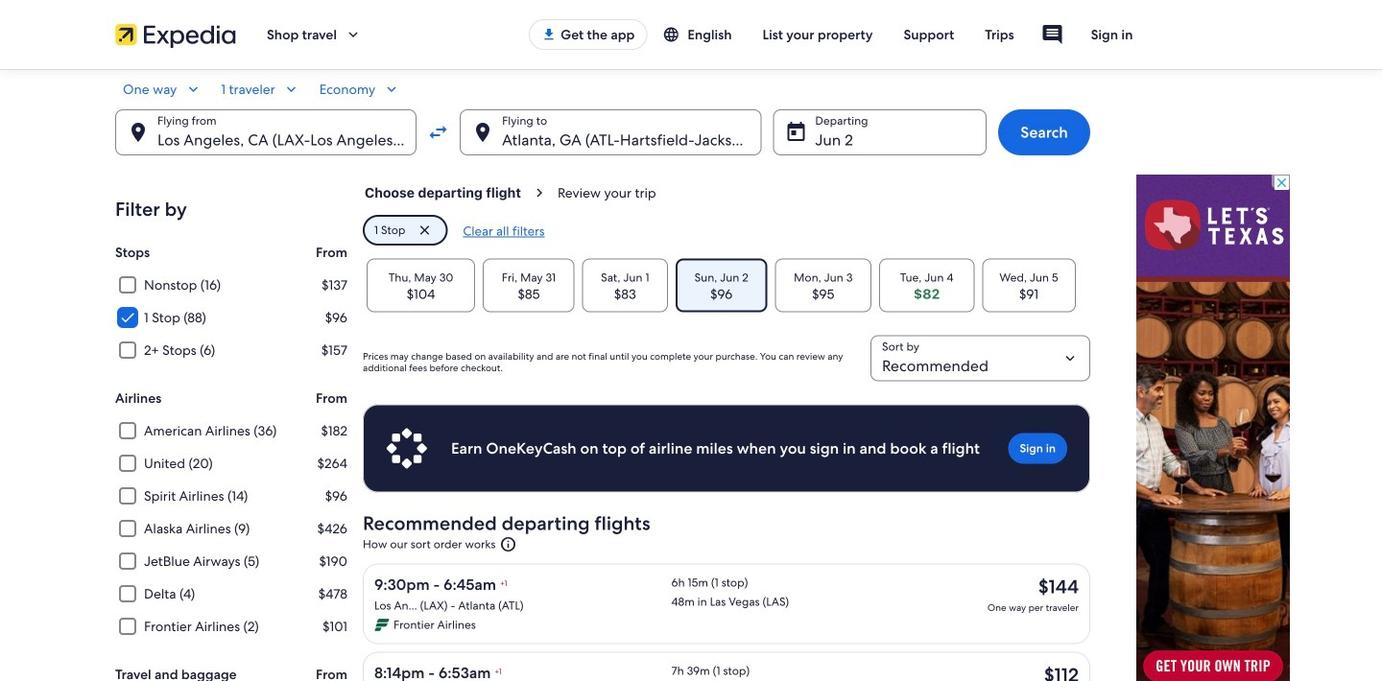 Task type: vqa. For each thing, say whether or not it's contained in the screenshot.
Step 1 Of 2. Choose Departing Flight. Current Page, Choose Departing Flight element
yes



Task type: locate. For each thing, give the bounding box(es) containing it.
small image
[[663, 26, 688, 43], [185, 81, 202, 98], [283, 81, 300, 98]]

None search field
[[115, 81, 1090, 156]]

download the app button image
[[542, 27, 557, 42]]

2 horizontal spatial small image
[[663, 26, 688, 43]]

tab list
[[363, 259, 1090, 312]]

0 horizontal spatial small image
[[185, 81, 202, 98]]

list
[[363, 508, 1090, 682]]

step 1 of 2. choose departing flight. current page, choose departing flight element
[[363, 184, 556, 203]]



Task type: describe. For each thing, give the bounding box(es) containing it.
theme default image
[[500, 536, 517, 553]]

swap origin and destination image
[[427, 121, 450, 144]]

communication center icon image
[[1041, 23, 1064, 46]]

trailing image
[[345, 26, 362, 43]]

expedia logo image
[[115, 21, 236, 48]]

1 horizontal spatial small image
[[283, 81, 300, 98]]

small image
[[383, 81, 400, 98]]



